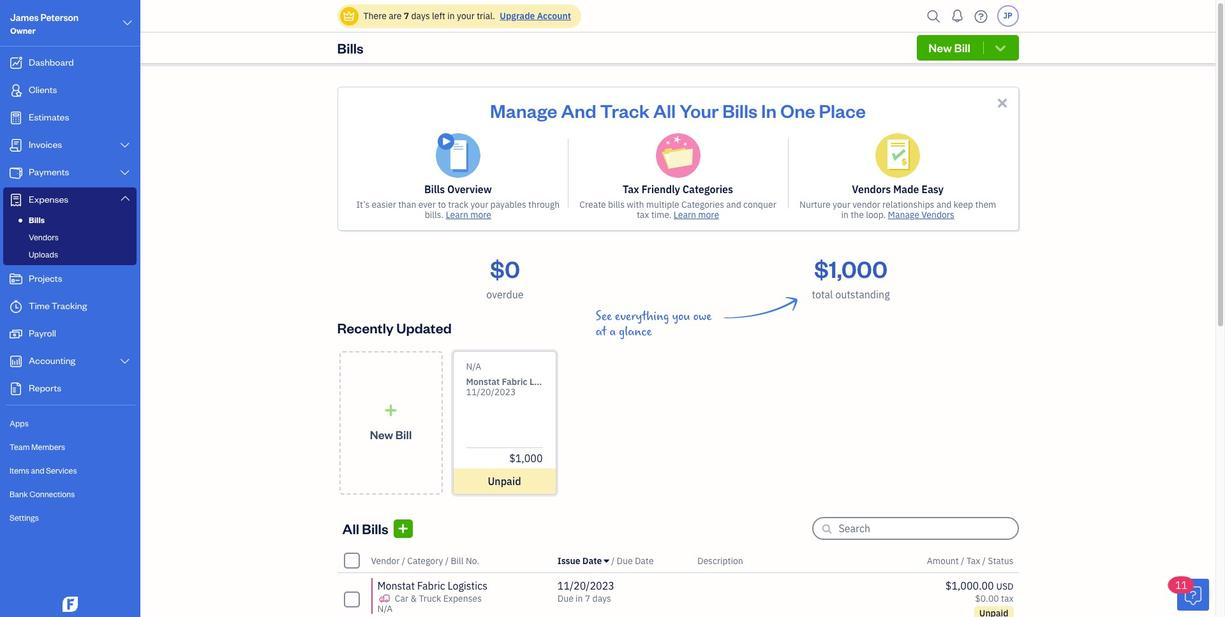 Task type: describe. For each thing, give the bounding box(es) containing it.
2 date from the left
[[635, 556, 654, 567]]

a
[[610, 325, 616, 340]]

main element
[[0, 0, 172, 618]]

issue date button
[[558, 556, 609, 567]]

n/a monstat fabric logistics 11/20/2023
[[466, 361, 566, 398]]

chevrondown image
[[993, 41, 1008, 54]]

multiple
[[646, 199, 680, 211]]

&
[[411, 594, 417, 605]]

description button
[[698, 556, 743, 567]]

payroll link
[[3, 322, 137, 348]]

money image
[[8, 328, 24, 341]]

logistics inside n/a monstat fabric logistics 11/20/2023
[[530, 377, 566, 388]]

time
[[29, 300, 50, 312]]

0 horizontal spatial days
[[411, 10, 430, 22]]

tax button
[[967, 556, 981, 567]]

team members link
[[3, 437, 137, 459]]

11/20/2023 inside n/a monstat fabric logistics 11/20/2023
[[466, 387, 516, 398]]

vendors link
[[6, 230, 134, 245]]

days inside 11/20/2023 due in 7 days
[[593, 594, 611, 605]]

3 / from the left
[[611, 556, 615, 567]]

plus image
[[384, 404, 398, 417]]

dashboard image
[[8, 57, 24, 70]]

upgrade account link
[[497, 10, 571, 22]]

amount
[[927, 556, 959, 567]]

and
[[561, 98, 597, 123]]

1 / from the left
[[402, 556, 405, 567]]

tax friendly categories image
[[656, 133, 700, 178]]

tax friendly categories
[[623, 183, 733, 196]]

projects
[[29, 273, 62, 285]]

overview
[[447, 183, 492, 196]]

1 vertical spatial new bill
[[370, 427, 412, 442]]

report image
[[8, 383, 24, 396]]

chevron large down image for invoices
[[119, 140, 131, 151]]

new bill inside button
[[929, 40, 971, 55]]

$1,000 for $1,000 total outstanding
[[814, 254, 888, 284]]

1 vertical spatial all
[[342, 520, 359, 538]]

issue date
[[558, 556, 602, 567]]

manage and track all your bills in one place
[[490, 98, 866, 123]]

relationships
[[883, 199, 935, 211]]

caretdown image
[[604, 556, 609, 566]]

$0
[[490, 254, 520, 284]]

no.
[[466, 556, 479, 567]]

keep
[[954, 199, 973, 211]]

create
[[580, 199, 606, 211]]

invoices link
[[3, 133, 137, 159]]

learn more for friendly
[[674, 209, 719, 221]]

and inside create bills with multiple categories and conquer tax time.
[[726, 199, 742, 211]]

categories inside create bills with multiple categories and conquer tax time.
[[682, 199, 724, 211]]

your for in
[[457, 10, 475, 22]]

issue
[[558, 556, 581, 567]]

than
[[398, 199, 416, 211]]

payments link
[[3, 160, 137, 186]]

learn for friendly
[[674, 209, 696, 221]]

apps
[[10, 419, 29, 429]]

1 vertical spatial vendors
[[922, 209, 955, 221]]

status
[[988, 556, 1014, 567]]

manage for manage vendors
[[888, 209, 920, 221]]

expense image
[[8, 194, 24, 207]]

total
[[812, 288, 833, 301]]

bills
[[608, 199, 625, 211]]

1 date from the left
[[583, 556, 602, 567]]

apps link
[[3, 413, 137, 435]]

bills overview
[[424, 183, 492, 196]]

invoice image
[[8, 139, 24, 152]]

bills left in
[[723, 98, 758, 123]]

estimates
[[29, 111, 69, 123]]

your inside nurture your vendor relationships and keep them in the loop.
[[833, 199, 851, 211]]

outstanding
[[836, 288, 890, 301]]

due for 11/20/2023
[[558, 594, 574, 605]]

add a new bill image
[[397, 521, 409, 537]]

overdue
[[487, 288, 524, 301]]

dashboard
[[29, 56, 74, 68]]

due for /
[[617, 556, 633, 567]]

chart image
[[8, 356, 24, 368]]

$1,000.00 usd $0.00 tax
[[946, 580, 1014, 605]]

it's easier than ever to track your payables through bills.
[[356, 199, 560, 221]]

0 horizontal spatial in
[[448, 10, 455, 22]]

vendor
[[853, 199, 881, 211]]

settings
[[10, 513, 39, 523]]

time tracking link
[[3, 294, 137, 320]]

learn for overview
[[446, 209, 468, 221]]

them
[[976, 199, 997, 211]]

monstat fabric logistics
[[378, 580, 488, 593]]

freshbooks image
[[60, 597, 80, 613]]

4 / from the left
[[961, 556, 965, 567]]

1 vertical spatial 11/20/2023
[[558, 580, 615, 593]]

nurture
[[800, 199, 831, 211]]

you
[[672, 310, 690, 324]]

vendors for vendors made easy
[[852, 183, 891, 196]]

recently
[[337, 319, 394, 337]]

amount button
[[927, 556, 959, 567]]

items
[[10, 466, 29, 476]]

vendor button
[[371, 556, 400, 567]]

estimates link
[[3, 105, 137, 131]]

resource center badge image
[[1178, 580, 1209, 611]]

members
[[31, 442, 65, 453]]

client image
[[8, 84, 24, 97]]

n/a for n/a
[[378, 604, 393, 615]]

at
[[596, 325, 607, 340]]

car
[[395, 594, 409, 605]]

track
[[448, 199, 469, 211]]

bills up to
[[424, 183, 445, 196]]

vendor / category / bill no.
[[371, 556, 479, 567]]

5 / from the left
[[983, 556, 986, 567]]

$1,000 total outstanding
[[812, 254, 890, 301]]

owner
[[10, 26, 36, 36]]

category
[[407, 556, 443, 567]]

create bills with multiple categories and conquer tax time.
[[580, 199, 777, 221]]

tax inside create bills with multiple categories and conquer tax time.
[[637, 209, 649, 221]]

nurture your vendor relationships and keep them in the loop.
[[800, 199, 997, 221]]

reports
[[29, 382, 61, 394]]

new bill link
[[339, 352, 443, 495]]

close image
[[995, 96, 1010, 110]]

reports link
[[3, 377, 137, 403]]

easier
[[372, 199, 396, 211]]

1 vertical spatial tax
[[967, 556, 981, 567]]

updated
[[396, 319, 452, 337]]

bill inside new bill button
[[954, 40, 971, 55]]

jp button
[[997, 5, 1019, 27]]



Task type: locate. For each thing, give the bounding box(es) containing it.
0 vertical spatial due
[[617, 556, 633, 567]]

0 horizontal spatial date
[[583, 556, 602, 567]]

bank connections
[[10, 490, 75, 500]]

0 horizontal spatial all
[[342, 520, 359, 538]]

new bill
[[929, 40, 971, 55], [370, 427, 412, 442]]

0 horizontal spatial manage
[[490, 98, 558, 123]]

all bills
[[342, 520, 388, 538]]

/ left bill no. button
[[445, 556, 449, 567]]

$0.00
[[975, 594, 999, 605]]

manage for manage and track all your bills in one place
[[490, 98, 558, 123]]

2 learn from the left
[[674, 209, 696, 221]]

clients
[[29, 84, 57, 96]]

0 vertical spatial manage
[[490, 98, 558, 123]]

in left the
[[842, 209, 849, 221]]

it's
[[356, 199, 370, 211]]

1 horizontal spatial days
[[593, 594, 611, 605]]

1 vertical spatial n/a
[[378, 604, 393, 615]]

accounting
[[29, 355, 76, 367]]

days left "left"
[[411, 10, 430, 22]]

your left trial.
[[457, 10, 475, 22]]

bills link
[[6, 213, 134, 228]]

$1,000.00
[[946, 580, 994, 593]]

7 down issue date button
[[585, 594, 591, 605]]

and right items
[[31, 466, 44, 476]]

n/a inside n/a monstat fabric logistics 11/20/2023
[[466, 361, 481, 373]]

0 vertical spatial logistics
[[530, 377, 566, 388]]

/ left tax button
[[961, 556, 965, 567]]

more for tax friendly categories
[[698, 209, 719, 221]]

recently updated
[[337, 319, 452, 337]]

0 vertical spatial 11/20/2023
[[466, 387, 516, 398]]

$1,000 up unpaid
[[509, 453, 543, 465]]

status button
[[988, 556, 1014, 567]]

learn more down tax friendly categories on the top of the page
[[674, 209, 719, 221]]

0 vertical spatial new bill
[[929, 40, 971, 55]]

in down issue date
[[576, 594, 583, 605]]

1 horizontal spatial 7
[[585, 594, 591, 605]]

0 vertical spatial tax
[[623, 183, 639, 196]]

1 horizontal spatial tax
[[967, 556, 981, 567]]

tax left time.
[[637, 209, 649, 221]]

0 horizontal spatial new
[[370, 427, 393, 442]]

settings link
[[3, 507, 137, 530]]

place
[[819, 98, 866, 123]]

categories up create bills with multiple categories and conquer tax time.
[[683, 183, 733, 196]]

to
[[438, 199, 446, 211]]

0 vertical spatial new
[[929, 40, 952, 55]]

1 horizontal spatial and
[[726, 199, 742, 211]]

items and services link
[[3, 460, 137, 483]]

monstat
[[466, 377, 500, 388], [378, 580, 415, 593]]

1 horizontal spatial vendors
[[852, 183, 891, 196]]

amount / tax / status
[[927, 556, 1014, 567]]

all
[[653, 98, 676, 123], [342, 520, 359, 538]]

peterson
[[41, 11, 79, 24]]

1 learn more from the left
[[446, 209, 491, 221]]

0 horizontal spatial due
[[558, 594, 574, 605]]

1 vertical spatial monstat
[[378, 580, 415, 593]]

vendors inside main "element"
[[29, 232, 59, 243]]

fabric inside n/a monstat fabric logistics 11/20/2023
[[502, 377, 528, 388]]

through
[[529, 199, 560, 211]]

new bill button
[[917, 35, 1019, 61]]

and inside main "element"
[[31, 466, 44, 476]]

$1,000 up outstanding
[[814, 254, 888, 284]]

new bill down plus icon
[[370, 427, 412, 442]]

due date button
[[617, 556, 654, 567]]

crown image
[[342, 9, 356, 23]]

your down overview
[[471, 199, 488, 211]]

expenses right "truck"
[[443, 594, 482, 605]]

n/a for n/a monstat fabric logistics 11/20/2023
[[466, 361, 481, 373]]

with
[[627, 199, 644, 211]]

0 vertical spatial 7
[[404, 10, 409, 22]]

see everything you owe at a glance
[[596, 310, 712, 340]]

0 vertical spatial tax
[[637, 209, 649, 221]]

0 vertical spatial in
[[448, 10, 455, 22]]

0 horizontal spatial and
[[31, 466, 44, 476]]

1 horizontal spatial 11/20/2023
[[558, 580, 615, 593]]

james peterson owner
[[10, 11, 79, 36]]

0 horizontal spatial tax
[[623, 183, 639, 196]]

due down issue
[[558, 594, 574, 605]]

2 vertical spatial in
[[576, 594, 583, 605]]

go to help image
[[971, 7, 992, 26]]

1 horizontal spatial fabric
[[502, 377, 528, 388]]

owe
[[693, 310, 712, 324]]

1 vertical spatial fabric
[[417, 580, 445, 593]]

$1,000
[[814, 254, 888, 284], [509, 453, 543, 465]]

are
[[389, 10, 402, 22]]

1 horizontal spatial manage
[[888, 209, 920, 221]]

days down the caretdown image
[[593, 594, 611, 605]]

bill down plus icon
[[396, 427, 412, 442]]

/ due date
[[611, 556, 654, 567]]

0 horizontal spatial learn more
[[446, 209, 491, 221]]

your inside it's easier than ever to track your payables through bills.
[[471, 199, 488, 211]]

payments
[[29, 166, 69, 178]]

projects link
[[3, 267, 137, 293]]

there are 7 days left in your trial. upgrade account
[[363, 10, 571, 22]]

1 horizontal spatial monstat
[[466, 377, 500, 388]]

tax up $1,000.00
[[967, 556, 981, 567]]

jp
[[1004, 11, 1013, 20]]

and left conquer
[[726, 199, 742, 211]]

1 vertical spatial expenses
[[443, 594, 482, 605]]

your
[[680, 98, 719, 123]]

1 vertical spatial manage
[[888, 209, 920, 221]]

0 vertical spatial n/a
[[466, 361, 481, 373]]

1 horizontal spatial new bill
[[929, 40, 971, 55]]

bills inside main "element"
[[29, 215, 45, 225]]

1 vertical spatial due
[[558, 594, 574, 605]]

conquer
[[744, 199, 777, 211]]

tax
[[623, 183, 639, 196], [967, 556, 981, 567]]

date
[[583, 556, 602, 567], [635, 556, 654, 567]]

chevron large down image for expenses
[[119, 193, 131, 204]]

due right the caretdown image
[[617, 556, 633, 567]]

1 horizontal spatial expenses
[[443, 594, 482, 605]]

timer image
[[8, 301, 24, 313]]

chevron large down image
[[119, 168, 131, 178]]

vendors for vendors
[[29, 232, 59, 243]]

1 horizontal spatial learn
[[674, 209, 696, 221]]

due inside 11/20/2023 due in 7 days
[[558, 594, 574, 605]]

manage
[[490, 98, 558, 123], [888, 209, 920, 221]]

car & truck expenses
[[395, 594, 482, 605]]

1 horizontal spatial logistics
[[530, 377, 566, 388]]

1 horizontal spatial due
[[617, 556, 633, 567]]

vendors made easy image
[[876, 133, 920, 178]]

categories down tax friendly categories on the top of the page
[[682, 199, 724, 211]]

new
[[929, 40, 952, 55], [370, 427, 393, 442]]

learn more down overview
[[446, 209, 491, 221]]

vendors down "easy"
[[922, 209, 955, 221]]

0 horizontal spatial new bill
[[370, 427, 412, 442]]

loop.
[[866, 209, 886, 221]]

/ right the caretdown image
[[611, 556, 615, 567]]

0 horizontal spatial learn
[[446, 209, 468, 221]]

0 horizontal spatial fabric
[[417, 580, 445, 593]]

0 horizontal spatial more
[[470, 209, 491, 221]]

chevron large down image
[[122, 15, 133, 31], [119, 140, 131, 151], [119, 193, 131, 204], [119, 357, 131, 367]]

tax inside the $1,000.00 usd $0.00 tax
[[1001, 594, 1014, 605]]

$1,000 for $1,000
[[509, 453, 543, 465]]

more for bills overview
[[470, 209, 491, 221]]

7 inside 11/20/2023 due in 7 days
[[585, 594, 591, 605]]

bills overview image
[[436, 133, 480, 178]]

2 more from the left
[[698, 209, 719, 221]]

tax
[[637, 209, 649, 221], [1001, 594, 1014, 605]]

glance
[[619, 325, 652, 340]]

made
[[894, 183, 919, 196]]

1 horizontal spatial more
[[698, 209, 719, 221]]

1 learn from the left
[[446, 209, 468, 221]]

one
[[781, 98, 816, 123]]

/ right tax button
[[983, 556, 986, 567]]

expenses link
[[3, 188, 137, 213]]

date right the caretdown image
[[635, 556, 654, 567]]

1 vertical spatial new
[[370, 427, 393, 442]]

time.
[[651, 209, 672, 221]]

1 horizontal spatial bill
[[451, 556, 464, 567]]

in inside 11/20/2023 due in 7 days
[[576, 594, 583, 605]]

learn
[[446, 209, 468, 221], [674, 209, 696, 221]]

see
[[596, 310, 612, 324]]

chevron large down image inside invoices link
[[119, 140, 131, 151]]

0 vertical spatial days
[[411, 10, 430, 22]]

tax up with
[[623, 183, 639, 196]]

0 horizontal spatial logistics
[[448, 580, 488, 593]]

0 horizontal spatial expenses
[[29, 193, 68, 206]]

2 learn more from the left
[[674, 209, 719, 221]]

1 vertical spatial logistics
[[448, 580, 488, 593]]

2 horizontal spatial and
[[937, 199, 952, 211]]

2 / from the left
[[445, 556, 449, 567]]

1 vertical spatial bill
[[396, 427, 412, 442]]

category button
[[407, 556, 443, 567]]

11
[[1176, 580, 1188, 592]]

0 horizontal spatial n/a
[[378, 604, 393, 615]]

your left the
[[833, 199, 851, 211]]

and inside nurture your vendor relationships and keep them in the loop.
[[937, 199, 952, 211]]

vendors up uploads
[[29, 232, 59, 243]]

new inside button
[[929, 40, 952, 55]]

uploads
[[29, 250, 58, 260]]

1 horizontal spatial learn more
[[674, 209, 719, 221]]

0 horizontal spatial tax
[[637, 209, 649, 221]]

invoices
[[29, 138, 62, 151]]

7 right are
[[404, 10, 409, 22]]

learn right time.
[[674, 209, 696, 221]]

more
[[470, 209, 491, 221], [698, 209, 719, 221]]

new down search image
[[929, 40, 952, 55]]

tax down usd
[[1001, 594, 1014, 605]]

monstat inside n/a monstat fabric logistics 11/20/2023
[[466, 377, 500, 388]]

0 horizontal spatial vendors
[[29, 232, 59, 243]]

all left add a new bill image
[[342, 520, 359, 538]]

/ right vendor button
[[402, 556, 405, 567]]

time tracking
[[29, 300, 87, 312]]

new down plus icon
[[370, 427, 393, 442]]

0 vertical spatial fabric
[[502, 377, 528, 388]]

bill left the no.
[[451, 556, 464, 567]]

date left the caretdown image
[[583, 556, 602, 567]]

payment image
[[8, 167, 24, 179]]

project image
[[8, 273, 24, 286]]

0 vertical spatial $1,000
[[814, 254, 888, 284]]

1 vertical spatial categories
[[682, 199, 724, 211]]

and down "easy"
[[937, 199, 952, 211]]

uploads link
[[6, 247, 134, 262]]

0 horizontal spatial monstat
[[378, 580, 415, 593]]

0 vertical spatial all
[[653, 98, 676, 123]]

bill
[[954, 40, 971, 55], [396, 427, 412, 442], [451, 556, 464, 567]]

estimate image
[[8, 112, 24, 124]]

bill down notifications image
[[954, 40, 971, 55]]

1 horizontal spatial $1,000
[[814, 254, 888, 284]]

bills.
[[425, 209, 444, 221]]

1 vertical spatial $1,000
[[509, 453, 543, 465]]

description
[[698, 556, 743, 567]]

Search text field
[[839, 519, 1018, 539]]

upgrade
[[500, 10, 535, 22]]

1 more from the left
[[470, 209, 491, 221]]

1 horizontal spatial date
[[635, 556, 654, 567]]

notifications image
[[947, 3, 968, 29]]

team members
[[10, 442, 65, 453]]

clients link
[[3, 78, 137, 104]]

usd
[[997, 581, 1014, 593]]

vendors made easy
[[852, 183, 944, 196]]

0 vertical spatial bill
[[954, 40, 971, 55]]

new bill button
[[917, 35, 1019, 61]]

bills left add a new bill image
[[362, 520, 388, 538]]

11/20/2023 due in 7 days
[[558, 580, 615, 605]]

tracking
[[51, 300, 87, 312]]

1 vertical spatial in
[[842, 209, 849, 221]]

0 horizontal spatial 7
[[404, 10, 409, 22]]

0 horizontal spatial $1,000
[[509, 453, 543, 465]]

in
[[761, 98, 777, 123]]

2 horizontal spatial in
[[842, 209, 849, 221]]

bill inside "new bill" link
[[396, 427, 412, 442]]

2 vertical spatial bill
[[451, 556, 464, 567]]

and
[[726, 199, 742, 211], [937, 199, 952, 211], [31, 466, 44, 476]]

in inside nurture your vendor relationships and keep them in the loop.
[[842, 209, 849, 221]]

/
[[402, 556, 405, 567], [445, 556, 449, 567], [611, 556, 615, 567], [961, 556, 965, 567], [983, 556, 986, 567]]

learn right bills.
[[446, 209, 468, 221]]

0 horizontal spatial 11/20/2023
[[466, 387, 516, 398]]

bills down crown image on the top
[[337, 39, 364, 57]]

vendors up vendor
[[852, 183, 891, 196]]

in right "left"
[[448, 10, 455, 22]]

payroll
[[29, 327, 56, 340]]

manage vendors
[[888, 209, 955, 221]]

james
[[10, 11, 39, 24]]

n/a
[[466, 361, 481, 373], [378, 604, 393, 615]]

payables
[[491, 199, 526, 211]]

0 vertical spatial expenses
[[29, 193, 68, 206]]

2 vertical spatial vendors
[[29, 232, 59, 243]]

bills up uploads
[[29, 215, 45, 225]]

your for track
[[471, 199, 488, 211]]

expenses inside main "element"
[[29, 193, 68, 206]]

in
[[448, 10, 455, 22], [842, 209, 849, 221], [576, 594, 583, 605]]

friendly
[[642, 183, 680, 196]]

accounting link
[[3, 349, 137, 375]]

learn more for overview
[[446, 209, 491, 221]]

manage left and
[[490, 98, 558, 123]]

0 horizontal spatial bill
[[396, 427, 412, 442]]

2 horizontal spatial bill
[[954, 40, 971, 55]]

1 vertical spatial days
[[593, 594, 611, 605]]

1 vertical spatial 7
[[585, 594, 591, 605]]

chevron large down image for accounting
[[119, 357, 131, 367]]

trial.
[[477, 10, 495, 22]]

1 horizontal spatial tax
[[1001, 594, 1014, 605]]

1 horizontal spatial all
[[653, 98, 676, 123]]

1 horizontal spatial new
[[929, 40, 952, 55]]

all left your
[[653, 98, 676, 123]]

more down tax friendly categories on the top of the page
[[698, 209, 719, 221]]

bill no. button
[[451, 556, 479, 567]]

1 horizontal spatial n/a
[[466, 361, 481, 373]]

new bill down notifications image
[[929, 40, 971, 55]]

0 vertical spatial monstat
[[466, 377, 500, 388]]

2 horizontal spatial vendors
[[922, 209, 955, 221]]

$1,000 inside $1,000 total outstanding
[[814, 254, 888, 284]]

more right track
[[470, 209, 491, 221]]

1 vertical spatial tax
[[1001, 594, 1014, 605]]

expenses down payments
[[29, 193, 68, 206]]

manage down made at top right
[[888, 209, 920, 221]]

search image
[[924, 7, 944, 26]]

1 horizontal spatial in
[[576, 594, 583, 605]]

0 vertical spatial categories
[[683, 183, 733, 196]]

0 vertical spatial vendors
[[852, 183, 891, 196]]



Task type: vqa. For each thing, say whether or not it's contained in the screenshot.
Expense in button
no



